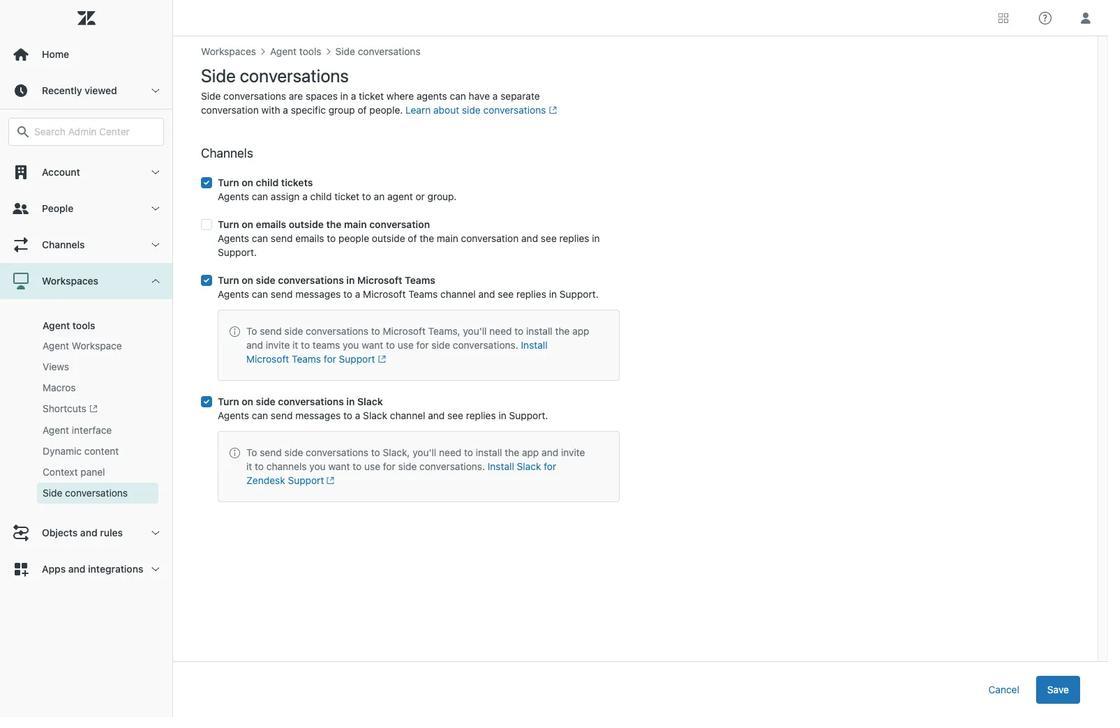 Task type: describe. For each thing, give the bounding box(es) containing it.
viewed
[[85, 84, 117, 96]]

workspaces group
[[0, 299, 172, 515]]

objects
[[42, 527, 78, 539]]

dynamic
[[43, 446, 82, 457]]

integrations
[[88, 563, 143, 575]]

agent tools
[[43, 320, 95, 332]]

channels button
[[0, 227, 172, 263]]

views
[[43, 361, 69, 373]]

agent tools element
[[43, 320, 95, 332]]

agent interface element
[[43, 424, 112, 438]]

tools
[[72, 320, 95, 332]]

conversations
[[65, 487, 128, 499]]

shortcuts link
[[37, 399, 158, 420]]

interface
[[72, 425, 112, 436]]

recently viewed
[[42, 84, 117, 96]]

context panel link
[[37, 462, 158, 483]]

shortcuts element
[[43, 402, 97, 417]]

account
[[42, 166, 80, 178]]

context panel element
[[43, 466, 105, 480]]

dynamic content
[[43, 446, 119, 457]]

recently
[[42, 84, 82, 96]]

agent workspace
[[43, 340, 122, 352]]

agent workspace element
[[43, 339, 122, 353]]

agent for agent interface
[[43, 425, 69, 436]]

agent interface link
[[37, 420, 158, 441]]

agent for agent workspace
[[43, 340, 69, 352]]

workspaces
[[42, 275, 98, 287]]

user menu image
[[1077, 9, 1095, 27]]

views element
[[43, 360, 69, 374]]

apps and integrations
[[42, 563, 143, 575]]

agent interface
[[43, 425, 112, 436]]



Task type: locate. For each thing, give the bounding box(es) containing it.
workspace
[[72, 340, 122, 352]]

macros element
[[43, 381, 76, 395]]

tree inside 'primary' element
[[0, 154, 172, 588]]

people
[[42, 202, 73, 214]]

primary element
[[0, 0, 173, 718]]

agent workspace link
[[37, 336, 158, 357]]

dynamic content link
[[37, 441, 158, 462]]

side
[[43, 487, 62, 499]]

agent
[[43, 320, 70, 332], [43, 340, 69, 352], [43, 425, 69, 436]]

side conversations element
[[43, 487, 128, 501]]

shortcuts
[[43, 403, 86, 415]]

context
[[43, 466, 78, 478]]

agent left the tools
[[43, 320, 70, 332]]

0 vertical spatial agent
[[43, 320, 70, 332]]

apps and integrations button
[[0, 552, 172, 588]]

account button
[[0, 154, 172, 191]]

channels
[[42, 239, 85, 251]]

and for apps
[[68, 563, 85, 575]]

content
[[84, 446, 119, 457]]

macros
[[43, 382, 76, 394]]

tree item containing workspaces
[[0, 263, 172, 515]]

help image
[[1039, 12, 1052, 24]]

dynamic content element
[[43, 445, 119, 459]]

agent up dynamic
[[43, 425, 69, 436]]

tree item
[[0, 263, 172, 515]]

1 agent from the top
[[43, 320, 70, 332]]

save button
[[1036, 676, 1080, 704]]

tree containing account
[[0, 154, 172, 588]]

2 vertical spatial agent
[[43, 425, 69, 436]]

side conversations link
[[37, 483, 158, 504]]

and left rules
[[80, 527, 97, 539]]

views link
[[37, 357, 158, 378]]

side conversations
[[43, 487, 128, 499]]

and right apps
[[68, 563, 85, 575]]

home
[[42, 48, 69, 60]]

tree
[[0, 154, 172, 588]]

zendesk products image
[[999, 13, 1009, 23]]

agent for agent tools
[[43, 320, 70, 332]]

1 vertical spatial and
[[68, 563, 85, 575]]

cancel
[[989, 684, 1020, 696]]

save
[[1048, 684, 1069, 696]]

context panel
[[43, 466, 105, 478]]

3 agent from the top
[[43, 425, 69, 436]]

home button
[[0, 36, 172, 73]]

macros link
[[37, 378, 158, 399]]

objects and rules
[[42, 527, 123, 539]]

people button
[[0, 191, 172, 227]]

rules
[[100, 527, 123, 539]]

workspaces button
[[0, 263, 172, 299]]

and
[[80, 527, 97, 539], [68, 563, 85, 575]]

recently viewed button
[[0, 73, 172, 109]]

agent up views
[[43, 340, 69, 352]]

panel
[[80, 466, 105, 478]]

and for objects
[[80, 527, 97, 539]]

tree item inside 'primary' element
[[0, 263, 172, 515]]

0 vertical spatial and
[[80, 527, 97, 539]]

2 agent from the top
[[43, 340, 69, 352]]

objects and rules button
[[0, 515, 172, 552]]

None search field
[[1, 118, 171, 146]]

1 vertical spatial agent
[[43, 340, 69, 352]]

none search field inside 'primary' element
[[1, 118, 171, 146]]

apps
[[42, 563, 66, 575]]

cancel button
[[978, 676, 1031, 704]]

Search Admin Center field
[[34, 126, 155, 138]]



